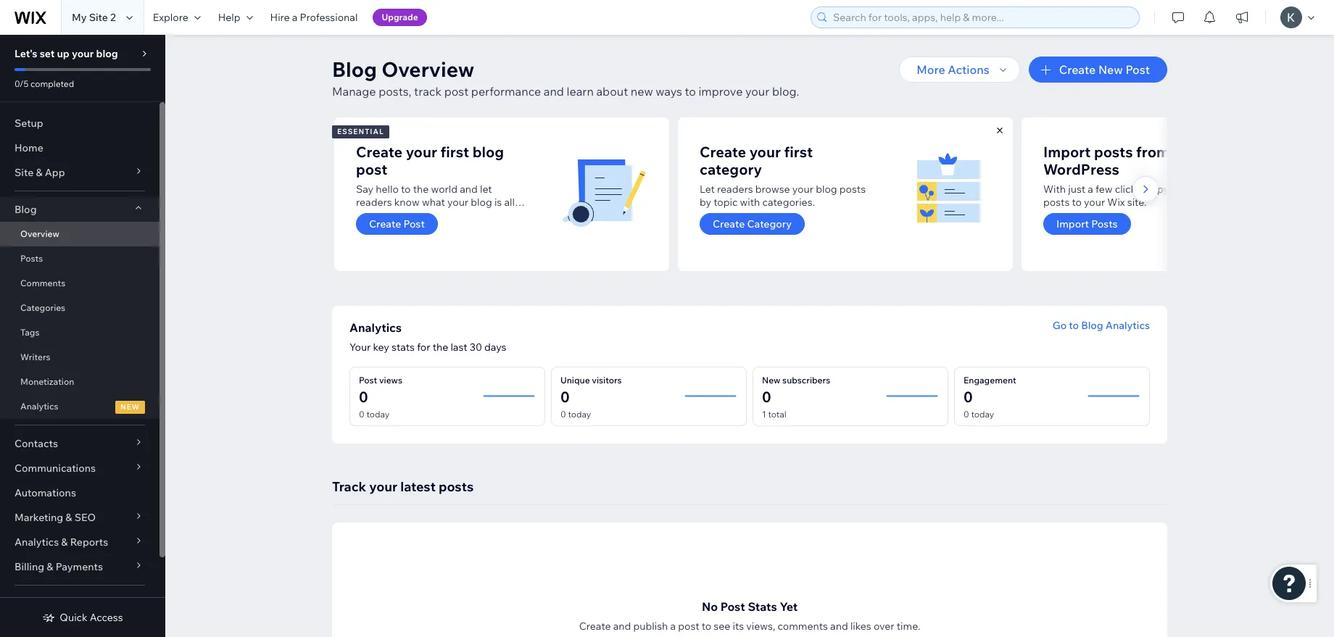 Task type: describe. For each thing, give the bounding box(es) containing it.
blog inside the create your first category let readers browse your blog posts by topic with categories.
[[816, 183, 837, 196]]

track your latest posts
[[332, 479, 474, 495]]

readers inside essential create your first blog post say hello to the world and let readers know what your blog is all about. create post
[[356, 196, 392, 209]]

no post stats yet create and publish a post to see its views, comments and likes over time.
[[579, 600, 920, 633]]

track
[[414, 84, 442, 99]]

new
[[120, 402, 140, 412]]

world
[[431, 183, 458, 196]]

and inside essential create your first blog post say hello to the world and let readers know what your blog is all about. create post
[[460, 183, 478, 196]]

first inside the create your first category let readers browse your blog posts by topic with categories.
[[784, 143, 813, 161]]

create post button
[[356, 213, 438, 235]]

topic
[[714, 196, 738, 209]]

0 today for post
[[359, 409, 389, 420]]

the inside essential create your first blog post say hello to the world and let readers know what your blog is all about. create post
[[413, 183, 429, 196]]

total
[[768, 409, 786, 420]]

tags link
[[0, 320, 160, 345]]

1 vertical spatial new
[[762, 375, 780, 386]]

create new post
[[1059, 62, 1150, 77]]

marketing & seo button
[[0, 505, 160, 530]]

latest
[[400, 479, 436, 495]]

access
[[90, 611, 123, 624]]

posts right latest
[[439, 479, 474, 495]]

setup
[[15, 117, 43, 130]]

publish
[[633, 620, 668, 633]]

monetization link
[[0, 370, 160, 394]]

new inside button
[[1098, 62, 1123, 77]]

quick access button
[[42, 611, 123, 624]]

1
[[762, 409, 766, 420]]

the inside analytics your key stats for the last 30 days
[[433, 341, 448, 354]]

time.
[[897, 620, 920, 633]]

overview inside blog overview manage posts, track post performance and learn about new ways to improve your blog.
[[382, 57, 474, 82]]

0 vertical spatial a
[[292, 11, 298, 24]]

category
[[747, 218, 792, 231]]

with
[[1043, 183, 1066, 196]]

readers inside the create your first category let readers browse your blog posts by topic with categories.
[[717, 183, 753, 196]]

from
[[1136, 143, 1169, 161]]

and left publish
[[613, 620, 631, 633]]

a inside no post stats yet create and publish a post to see its views, comments and likes over time.
[[670, 620, 676, 633]]

communications
[[15, 462, 96, 475]]

visitors
[[592, 375, 622, 386]]

to inside essential create your first blog post say hello to the world and let readers know what your blog is all about. create post
[[401, 183, 411, 196]]

0/5 completed
[[15, 78, 74, 89]]

billing & payments button
[[0, 555, 160, 579]]

posts inside the create your first category let readers browse your blog posts by topic with categories.
[[839, 183, 866, 196]]

tags
[[20, 327, 40, 338]]

overview link
[[0, 222, 160, 247]]

days
[[484, 341, 506, 354]]

to inside no post stats yet create and publish a post to see its views, comments and likes over time.
[[702, 620, 711, 633]]

import posts
[[1056, 218, 1118, 231]]

home
[[15, 141, 43, 154]]

0/5
[[15, 78, 29, 89]]

blog for blog overview manage posts, track post performance and learn about new ways to improve your blog.
[[332, 57, 377, 82]]

few
[[1096, 183, 1113, 196]]

wordpress
[[1043, 160, 1119, 178]]

import posts from wordpress with just a few clicks, copy over posts to your wix site.
[[1043, 143, 1192, 209]]

quick access
[[60, 611, 123, 624]]

improve
[[699, 84, 743, 99]]

comments link
[[0, 271, 160, 296]]

setup link
[[0, 111, 160, 136]]

go to blog analytics button
[[1053, 319, 1150, 332]]

clicks,
[[1115, 183, 1143, 196]]

copy
[[1146, 183, 1169, 196]]

just
[[1068, 183, 1085, 196]]

categories link
[[0, 296, 160, 320]]

see
[[714, 620, 730, 633]]

new
[[631, 84, 653, 99]]

marketing & seo
[[15, 511, 96, 524]]

import for posts
[[1043, 143, 1091, 161]]

your right track
[[369, 479, 397, 495]]

post inside no post stats yet create and publish a post to see its views, comments and likes over time.
[[678, 620, 699, 633]]

help button
[[209, 0, 261, 35]]

for
[[417, 341, 430, 354]]

contacts button
[[0, 431, 160, 456]]

analytics right go
[[1106, 319, 1150, 332]]

browse
[[755, 183, 790, 196]]

writers link
[[0, 345, 160, 370]]

category
[[700, 160, 762, 178]]

unique
[[560, 375, 590, 386]]

upgrade
[[382, 12, 418, 22]]

essential create your first blog post say hello to the world and let readers know what your blog is all about. create post
[[337, 127, 515, 231]]

create inside create category button
[[713, 218, 745, 231]]

your inside sidebar element
[[72, 47, 94, 60]]

app
[[45, 166, 65, 179]]

by
[[700, 196, 711, 209]]

hire
[[270, 11, 290, 24]]

views,
[[746, 620, 775, 633]]

let
[[700, 183, 715, 196]]

posts up import posts
[[1043, 196, 1070, 209]]

unique visitors
[[560, 375, 622, 386]]

a inside "import posts from wordpress with just a few clicks, copy over posts to your wix site."
[[1088, 183, 1093, 196]]

contacts
[[15, 437, 58, 450]]

create inside no post stats yet create and publish a post to see its views, comments and likes over time.
[[579, 620, 611, 633]]

create category
[[713, 218, 792, 231]]

more actions button
[[899, 57, 1020, 83]]

1 total
[[762, 409, 786, 420]]

automations link
[[0, 481, 160, 505]]

and inside blog overview manage posts, track post performance and learn about new ways to improve your blog.
[[544, 84, 564, 99]]

and left likes
[[830, 620, 848, 633]]

& for marketing
[[65, 511, 72, 524]]

engagement
[[964, 375, 1016, 386]]

comments
[[778, 620, 828, 633]]

new subscribers
[[762, 375, 830, 386]]

set
[[40, 47, 55, 60]]

hire a professional
[[270, 11, 358, 24]]

completed
[[30, 78, 74, 89]]

3 0 today from the left
[[964, 409, 994, 420]]

about.
[[356, 209, 386, 222]]

list containing create your first blog post
[[332, 117, 1334, 271]]

& for analytics
[[61, 536, 68, 549]]

posts up few
[[1094, 143, 1133, 161]]

today for unique
[[568, 409, 591, 420]]

analytics for analytics your key stats for the last 30 days
[[349, 320, 402, 335]]

blog.
[[772, 84, 799, 99]]

create inside the create your first category let readers browse your blog posts by topic with categories.
[[700, 143, 746, 161]]

create category button
[[700, 213, 805, 235]]

your inside "import posts from wordpress with just a few clicks, copy over posts to your wix site."
[[1084, 196, 1105, 209]]

go to blog analytics
[[1053, 319, 1150, 332]]

30
[[470, 341, 482, 354]]



Task type: locate. For each thing, give the bounding box(es) containing it.
to right ways
[[685, 84, 696, 99]]

blog right go
[[1081, 319, 1103, 332]]

0 horizontal spatial site
[[15, 166, 34, 179]]

2 first from the left
[[784, 143, 813, 161]]

post inside no post stats yet create and publish a post to see its views, comments and likes over time.
[[720, 600, 745, 614]]

blog for blog
[[15, 203, 37, 216]]

first up world
[[440, 143, 469, 161]]

posts inside posts link
[[20, 253, 43, 264]]

first
[[440, 143, 469, 161], [784, 143, 813, 161]]

over right likes
[[874, 620, 894, 633]]

your up browse
[[749, 143, 781, 161]]

2 today from the left
[[568, 409, 591, 420]]

to inside "import posts from wordpress with just a few clicks, copy over posts to your wix site."
[[1072, 196, 1082, 209]]

new
[[1098, 62, 1123, 77], [762, 375, 780, 386]]

1 horizontal spatial overview
[[382, 57, 474, 82]]

1 vertical spatial overview
[[20, 228, 59, 239]]

your right browse
[[792, 183, 813, 196]]

0 vertical spatial import
[[1043, 143, 1091, 161]]

your left wix
[[1084, 196, 1105, 209]]

0 today down unique
[[560, 409, 591, 420]]

say
[[356, 183, 373, 196]]

readers
[[717, 183, 753, 196], [356, 196, 392, 209]]

posts inside import posts button
[[1091, 218, 1118, 231]]

analytics up key
[[349, 320, 402, 335]]

overview up track
[[382, 57, 474, 82]]

site down 'home'
[[15, 166, 34, 179]]

overview down blog dropdown button
[[20, 228, 59, 239]]

and left learn
[[544, 84, 564, 99]]

0 horizontal spatial 0 today
[[359, 409, 389, 420]]

analytics inside analytics your key stats for the last 30 days
[[349, 320, 402, 335]]

1 horizontal spatial over
[[1171, 183, 1192, 196]]

a right hire
[[292, 11, 298, 24]]

0 horizontal spatial the
[[413, 183, 429, 196]]

import down "just"
[[1056, 218, 1089, 231]]

marketing
[[15, 511, 63, 524]]

1 first from the left
[[440, 143, 469, 161]]

your right up
[[72, 47, 94, 60]]

yet
[[780, 600, 798, 614]]

post for create
[[356, 160, 387, 178]]

today down post views
[[366, 409, 389, 420]]

1 horizontal spatial blog
[[332, 57, 377, 82]]

post inside blog overview manage posts, track post performance and learn about new ways to improve your blog.
[[444, 84, 469, 99]]

seo
[[74, 511, 96, 524]]

0 vertical spatial posts
[[1091, 218, 1118, 231]]

0 today for unique
[[560, 409, 591, 420]]

blog inside dropdown button
[[15, 203, 37, 216]]

a
[[292, 11, 298, 24], [1088, 183, 1093, 196], [670, 620, 676, 633]]

is
[[494, 196, 502, 209]]

categories
[[20, 302, 65, 313]]

post up say
[[356, 160, 387, 178]]

blog inside sidebar element
[[96, 47, 118, 60]]

let's
[[15, 47, 37, 60]]

blog down the 2
[[96, 47, 118, 60]]

and
[[544, 84, 564, 99], [460, 183, 478, 196], [613, 620, 631, 633], [830, 620, 848, 633]]

to right go
[[1069, 319, 1079, 332]]

1 horizontal spatial today
[[568, 409, 591, 420]]

0 vertical spatial the
[[413, 183, 429, 196]]

0 today
[[359, 409, 389, 420], [560, 409, 591, 420], [964, 409, 994, 420]]

blog overview.dealer.create category.title image
[[904, 146, 991, 233]]

today down engagement
[[971, 409, 994, 420]]

0 horizontal spatial a
[[292, 11, 298, 24]]

1 horizontal spatial site
[[89, 11, 108, 24]]

over inside no post stats yet create and publish a post to see its views, comments and likes over time.
[[874, 620, 894, 633]]

blog up let
[[472, 143, 504, 161]]

communications button
[[0, 456, 160, 481]]

1 horizontal spatial first
[[784, 143, 813, 161]]

0 vertical spatial over
[[1171, 183, 1192, 196]]

ways
[[656, 84, 682, 99]]

2 horizontal spatial post
[[678, 620, 699, 633]]

list
[[332, 117, 1334, 271]]

today down unique
[[568, 409, 591, 420]]

1 horizontal spatial 0 today
[[560, 409, 591, 420]]

views
[[379, 375, 402, 386]]

last
[[451, 341, 467, 354]]

import posts button
[[1043, 213, 1131, 235]]

the right for
[[433, 341, 448, 354]]

to right 'hello'
[[401, 183, 411, 196]]

1 vertical spatial the
[[433, 341, 448, 354]]

1 vertical spatial import
[[1056, 218, 1089, 231]]

blog overview.dealer.create first post.title image
[[560, 146, 647, 233]]

analytics inside dropdown button
[[15, 536, 59, 549]]

2 vertical spatial post
[[678, 620, 699, 633]]

0 vertical spatial overview
[[382, 57, 474, 82]]

blog
[[96, 47, 118, 60], [472, 143, 504, 161], [816, 183, 837, 196], [471, 196, 492, 209]]

quick
[[60, 611, 87, 624]]

wix
[[1107, 196, 1125, 209]]

the left world
[[413, 183, 429, 196]]

1 horizontal spatial a
[[670, 620, 676, 633]]

0 horizontal spatial overview
[[20, 228, 59, 239]]

learn
[[567, 84, 594, 99]]

and left let
[[460, 183, 478, 196]]

& left seo
[[65, 511, 72, 524]]

2
[[110, 11, 116, 24]]

site inside site & app dropdown button
[[15, 166, 34, 179]]

analytics for analytics & reports
[[15, 536, 59, 549]]

import for posts
[[1056, 218, 1089, 231]]

& for billing
[[47, 560, 53, 574]]

my
[[72, 11, 87, 24]]

create new post button
[[1029, 57, 1167, 83]]

post inside essential create your first blog post say hello to the world and let readers know what your blog is all about. create post
[[356, 160, 387, 178]]

create inside create new post button
[[1059, 62, 1096, 77]]

0 today down post views
[[359, 409, 389, 420]]

upgrade button
[[373, 9, 427, 26]]

2 horizontal spatial today
[[971, 409, 994, 420]]

2 vertical spatial blog
[[1081, 319, 1103, 332]]

0 horizontal spatial first
[[440, 143, 469, 161]]

post for overview
[[444, 84, 469, 99]]

post left see
[[678, 620, 699, 633]]

hello
[[376, 183, 399, 196]]

your
[[349, 341, 371, 354]]

1 today from the left
[[366, 409, 389, 420]]

let
[[480, 183, 492, 196]]

categories.
[[762, 196, 815, 209]]

1 vertical spatial over
[[874, 620, 894, 633]]

& inside 'popup button'
[[47, 560, 53, 574]]

2 horizontal spatial a
[[1088, 183, 1093, 196]]

1 vertical spatial a
[[1088, 183, 1093, 196]]

likes
[[850, 620, 871, 633]]

site & app
[[15, 166, 65, 179]]

0 horizontal spatial readers
[[356, 196, 392, 209]]

sidebar element
[[0, 35, 165, 637]]

0 vertical spatial site
[[89, 11, 108, 24]]

blog down the site & app
[[15, 203, 37, 216]]

payments
[[56, 560, 103, 574]]

0 horizontal spatial post
[[356, 160, 387, 178]]

your up world
[[406, 143, 437, 161]]

over inside "import posts from wordpress with just a few clicks, copy over posts to your wix site."
[[1171, 183, 1192, 196]]

& inside dropdown button
[[36, 166, 42, 179]]

1 0 today from the left
[[359, 409, 389, 420]]

a left few
[[1088, 183, 1093, 196]]

over right the copy
[[1171, 183, 1192, 196]]

analytics & reports button
[[0, 530, 160, 555]]

readers down category
[[717, 183, 753, 196]]

blog inside blog overview manage posts, track post performance and learn about new ways to improve your blog.
[[332, 57, 377, 82]]

to up import posts
[[1072, 196, 1082, 209]]

0 vertical spatial new
[[1098, 62, 1123, 77]]

Search for tools, apps, help & more... field
[[829, 7, 1135, 28]]

import inside "import posts from wordpress with just a few clicks, copy over posts to your wix site."
[[1043, 143, 1091, 161]]

1 vertical spatial blog
[[15, 203, 37, 216]]

2 vertical spatial a
[[670, 620, 676, 633]]

posts link
[[0, 247, 160, 271]]

hire a professional link
[[261, 0, 366, 35]]

1 horizontal spatial new
[[1098, 62, 1123, 77]]

with
[[740, 196, 760, 209]]

post inside essential create your first blog post say hello to the world and let readers know what your blog is all about. create post
[[403, 218, 425, 231]]

& left reports
[[61, 536, 68, 549]]

readers up create post button
[[356, 196, 392, 209]]

your right what
[[447, 196, 468, 209]]

1 horizontal spatial posts
[[1091, 218, 1118, 231]]

import
[[1043, 143, 1091, 161], [1056, 218, 1089, 231]]

no
[[702, 600, 718, 614]]

your left blog.
[[745, 84, 769, 99]]

analytics your key stats for the last 30 days
[[349, 320, 506, 354]]

up
[[57, 47, 69, 60]]

1 vertical spatial site
[[15, 166, 34, 179]]

post right track
[[444, 84, 469, 99]]

post inside button
[[1126, 62, 1150, 77]]

blog overview manage posts, track post performance and learn about new ways to improve your blog.
[[332, 57, 799, 99]]

posts up comments
[[20, 253, 43, 264]]

0 horizontal spatial blog
[[15, 203, 37, 216]]

let's set up your blog
[[15, 47, 118, 60]]

0 today down engagement
[[964, 409, 994, 420]]

my site 2
[[72, 11, 116, 24]]

0
[[359, 388, 368, 406], [560, 388, 570, 406], [762, 388, 771, 406], [964, 388, 973, 406], [359, 409, 364, 420], [560, 409, 566, 420], [964, 409, 969, 420]]

posts,
[[379, 84, 411, 99]]

1 vertical spatial post
[[356, 160, 387, 178]]

blog left the is
[[471, 196, 492, 209]]

today for post
[[366, 409, 389, 420]]

blog right the "categories."
[[816, 183, 837, 196]]

import up "just"
[[1043, 143, 1091, 161]]

1 horizontal spatial readers
[[717, 183, 753, 196]]

0 vertical spatial blog
[[332, 57, 377, 82]]

first up browse
[[784, 143, 813, 161]]

& right billing
[[47, 560, 53, 574]]

more actions
[[917, 62, 989, 77]]

go
[[1053, 319, 1067, 332]]

& left app
[[36, 166, 42, 179]]

comments
[[20, 278, 65, 289]]

& for site
[[36, 166, 42, 179]]

0 horizontal spatial over
[[874, 620, 894, 633]]

analytics for analytics
[[20, 401, 58, 412]]

stats
[[392, 341, 415, 354]]

your inside blog overview manage posts, track post performance and learn about new ways to improve your blog.
[[745, 84, 769, 99]]

analytics down "marketing"
[[15, 536, 59, 549]]

blog up manage
[[332, 57, 377, 82]]

post
[[444, 84, 469, 99], [356, 160, 387, 178], [678, 620, 699, 633]]

analytics down 'monetization' on the left of page
[[20, 401, 58, 412]]

track
[[332, 479, 366, 495]]

posts down wix
[[1091, 218, 1118, 231]]

to
[[685, 84, 696, 99], [401, 183, 411, 196], [1072, 196, 1082, 209], [1069, 319, 1079, 332], [702, 620, 711, 633]]

overview inside sidebar element
[[20, 228, 59, 239]]

stats
[[748, 600, 777, 614]]

to left see
[[702, 620, 711, 633]]

1 horizontal spatial the
[[433, 341, 448, 354]]

1 vertical spatial posts
[[20, 253, 43, 264]]

0 horizontal spatial new
[[762, 375, 780, 386]]

reports
[[70, 536, 108, 549]]

0 vertical spatial post
[[444, 84, 469, 99]]

analytics
[[1106, 319, 1150, 332], [349, 320, 402, 335], [20, 401, 58, 412], [15, 536, 59, 549]]

actions
[[948, 62, 989, 77]]

3 today from the left
[[971, 409, 994, 420]]

analytics & reports
[[15, 536, 108, 549]]

&
[[36, 166, 42, 179], [65, 511, 72, 524], [61, 536, 68, 549], [47, 560, 53, 574]]

subscribers
[[782, 375, 830, 386]]

2 horizontal spatial 0 today
[[964, 409, 994, 420]]

a right publish
[[670, 620, 676, 633]]

site left the 2
[[89, 11, 108, 24]]

posts
[[1091, 218, 1118, 231], [20, 253, 43, 264]]

blog
[[332, 57, 377, 82], [15, 203, 37, 216], [1081, 319, 1103, 332]]

posts right the "categories."
[[839, 183, 866, 196]]

first inside essential create your first blog post say hello to the world and let readers know what your blog is all about. create post
[[440, 143, 469, 161]]

what
[[422, 196, 445, 209]]

to inside blog overview manage posts, track post performance and learn about new ways to improve your blog.
[[685, 84, 696, 99]]

blog button
[[0, 197, 160, 222]]

2 0 today from the left
[[560, 409, 591, 420]]

create
[[1059, 62, 1096, 77], [356, 143, 403, 161], [700, 143, 746, 161], [369, 218, 401, 231], [713, 218, 745, 231], [579, 620, 611, 633]]

import inside import posts button
[[1056, 218, 1089, 231]]

posts
[[1094, 143, 1133, 161], [839, 183, 866, 196], [1043, 196, 1070, 209], [439, 479, 474, 495]]

0 horizontal spatial posts
[[20, 253, 43, 264]]

billing
[[15, 560, 44, 574]]

0 horizontal spatial today
[[366, 409, 389, 420]]

1 horizontal spatial post
[[444, 84, 469, 99]]

billing & payments
[[15, 560, 103, 574]]

2 horizontal spatial blog
[[1081, 319, 1103, 332]]



Task type: vqa. For each thing, say whether or not it's contained in the screenshot.
middle today
yes



